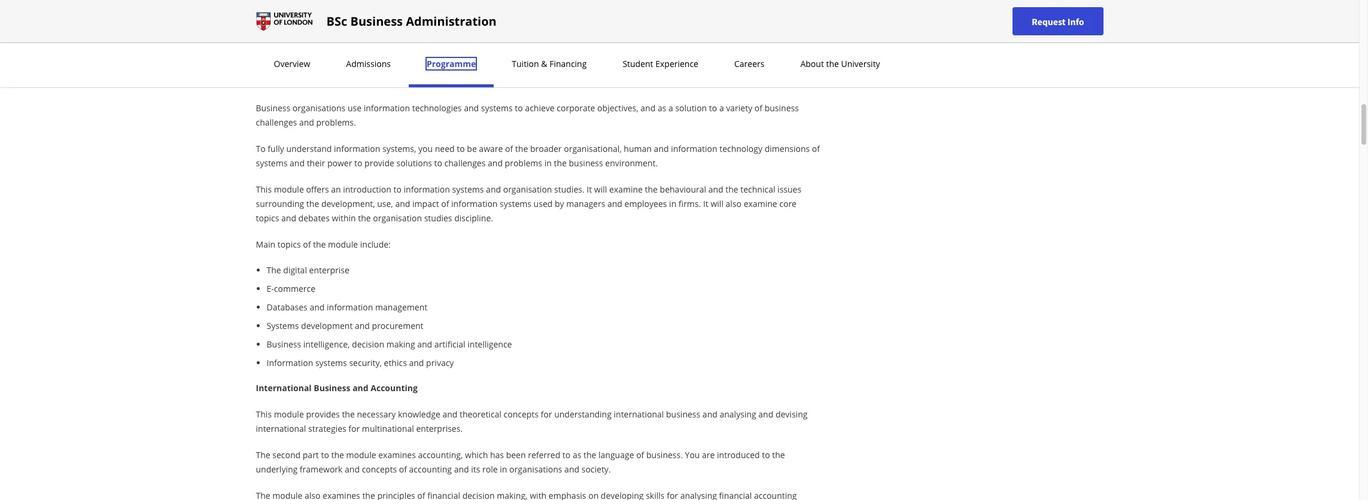 Task type: describe. For each thing, give the bounding box(es) containing it.
of inside business organisations use information technologies and systems to achieve corporate objectives, and as a solution to a variety of business challenges and problems.
[[755, 102, 763, 114]]

as inside business organisations use information technologies and systems to achieve corporate objectives, and as a solution to a variety of business challenges and problems.
[[658, 102, 667, 114]]

the up the also
[[726, 184, 739, 195]]

this for this module offers an introduction to information systems and organisation studies. it will examine the behavioural and the technical issues surrounding the development, use, and impact of information systems used by managers and employees in firms. it will also examine core topics and debates within the organisation studies discipline.
[[256, 184, 272, 195]]

the up problems
[[515, 143, 528, 154]]

development
[[301, 320, 353, 332]]

and down "information systems security, ethics and privacy"
[[353, 383, 369, 394]]

are
[[702, 450, 715, 461]]

role
[[483, 464, 498, 475]]

systems inside information systems security, ethics and privacy list item
[[315, 357, 347, 369]]

necessary
[[357, 409, 396, 420]]

understanding
[[554, 409, 612, 420]]

studies inside this module offers an introduction to information systems and organisation studies. it will examine the behavioural and the technical issues surrounding the development, use, and impact of information systems used by managers and employees in firms. it will also examine core topics and debates within the organisation studies discipline.
[[424, 213, 452, 224]]

consumption
[[311, 14, 362, 25]]

the digital enterprise
[[267, 265, 350, 276]]

and up the understand
[[299, 117, 314, 128]]

request info
[[1032, 15, 1085, 27]]

careers link
[[731, 58, 768, 69]]

branding list item
[[267, 32, 821, 44]]

need
[[435, 143, 455, 154]]

power
[[327, 157, 352, 169]]

information for information systems security, ethics and privacy
[[267, 357, 313, 369]]

and left analysing
[[703, 409, 718, 420]]

its
[[471, 464, 480, 475]]

the up employees
[[645, 184, 658, 195]]

topics inside this module offers an introduction to information systems and organisation studies. it will examine the behavioural and the technical issues surrounding the development, use, and impact of information systems used by managers and employees in firms. it will also examine core topics and debates within the organisation studies discipline.
[[256, 213, 279, 224]]

development,
[[321, 198, 375, 210]]

organisations inside business organisations use information technologies and systems to achieve corporate objectives, and as a solution to a variety of business challenges and problems.
[[293, 102, 346, 114]]

1 horizontal spatial it
[[703, 198, 709, 210]]

business organisations use information technologies and systems to achieve corporate objectives, and as a solution to a variety of business challenges and problems.
[[256, 102, 799, 128]]

marketing,
[[267, 14, 308, 25]]

in inside to fully understand information systems, you need to be aware of the broader organisational, human and information technology dimensions of systems and their power to provide solutions to challenges and problems in the business environment.
[[545, 157, 552, 169]]

intelligence,
[[303, 339, 350, 350]]

list containing marketing, consumption and space
[[261, 0, 821, 63]]

to right power
[[354, 157, 362, 169]]

e-
[[267, 283, 274, 295]]

use,
[[377, 198, 393, 210]]

module inside the second part to the module examines accounting, which has been referred to as the language of business. you are introduced to the underlying framework and concepts of accounting and its role in organisations and society.
[[346, 450, 376, 461]]

the down debates
[[313, 239, 326, 250]]

employees
[[625, 198, 667, 210]]

theoretical
[[460, 409, 502, 420]]

business.
[[647, 450, 683, 461]]

the right about
[[826, 58, 839, 69]]

and inside information systems security, ethics and privacy list item
[[409, 357, 424, 369]]

information inside business organisations use information technologies and systems to achieve corporate objectives, and as a solution to a variety of business challenges and problems.
[[364, 102, 410, 114]]

1 vertical spatial for
[[349, 423, 360, 435]]

info
[[1068, 15, 1085, 27]]

examines
[[378, 450, 416, 461]]

business inside this module provides the necessary knowledge and theoretical concepts for understanding international business and analysing and devising international strategies for multinational enterprises.
[[666, 409, 701, 420]]

framework
[[300, 464, 343, 475]]

information down solution
[[671, 143, 718, 154]]

systems,
[[383, 143, 416, 154]]

marketing, consumption and space list item
[[267, 13, 821, 26]]

artificial
[[435, 339, 466, 350]]

their
[[307, 157, 325, 169]]

information systems security, ethics and privacy list item
[[267, 357, 821, 369]]

to left achieve
[[515, 102, 523, 114]]

this for this module provides the necessary knowledge and theoretical concepts for understanding international business and analysing and devising international strategies for multinational enterprises.
[[256, 409, 272, 420]]

business intelligence, decision making and artificial intelligence list item
[[267, 338, 821, 351]]

the for the digital enterprise
[[267, 265, 281, 276]]

business up provides at the left bottom of the page
[[314, 383, 351, 394]]

an
[[331, 184, 341, 195]]

provides
[[306, 409, 340, 420]]

aware
[[479, 143, 503, 154]]

systems development and procurement list item
[[267, 320, 821, 332]]

solutions
[[397, 157, 432, 169]]

used
[[534, 198, 553, 210]]

and right framework
[[345, 464, 360, 475]]

and left its
[[454, 464, 469, 475]]

the up framework
[[331, 450, 344, 461]]

has
[[490, 450, 504, 461]]

international
[[256, 383, 312, 394]]

and up enterprises. on the bottom left of page
[[443, 409, 458, 420]]

technologies
[[412, 102, 462, 114]]

environment.
[[605, 157, 658, 169]]

bsc business administration
[[327, 13, 497, 29]]

admissions
[[346, 58, 391, 69]]

systems inside list item
[[267, 320, 299, 332]]

and inside databases and information management list item
[[310, 302, 325, 313]]

request info button
[[1013, 7, 1104, 35]]

in inside this module offers an introduction to information systems and organisation studies. it will examine the behavioural and the technical issues surrounding the development, use, and impact of information systems used by managers and employees in firms. it will also examine core topics and debates within the organisation studies discipline.
[[669, 198, 677, 210]]

module inside this module offers an introduction to information systems and organisation studies. it will examine the behavioural and the technical issues surrounding the development, use, and impact of information systems used by managers and employees in firms. it will also examine core topics and debates within the organisation studies discipline.
[[274, 184, 304, 195]]

multinational
[[362, 423, 414, 435]]

privacy
[[426, 357, 454, 369]]

this module provides the necessary knowledge and theoretical concepts for understanding international business and analysing and devising international strategies for multinational enterprises.
[[256, 409, 808, 435]]

to left be
[[457, 143, 465, 154]]

systems inside business organisations use information technologies and systems to achieve corporate objectives, and as a solution to a variety of business challenges and problems.
[[481, 102, 513, 114]]

overview
[[274, 58, 310, 69]]

business inside business organisations use information technologies and systems to achieve corporate objectives, and as a solution to a variety of business challenges and problems.
[[256, 102, 290, 114]]

experience
[[656, 58, 699, 69]]

e-commerce list item
[[267, 283, 821, 295]]

of inside this module offers an introduction to information systems and organisation studies. it will examine the behavioural and the technical issues surrounding the development, use, and impact of information systems used by managers and employees in firms. it will also examine core topics and debates within the organisation studies discipline.
[[441, 198, 449, 210]]

by
[[555, 198, 564, 210]]

the digital enterprise list item
[[267, 264, 821, 277]]

concepts inside the second part to the module examines accounting, which has been referred to as the language of business. you are introduced to the underlying framework and concepts of accounting and its role in organisations and society.
[[362, 464, 397, 475]]

0 vertical spatial organisation
[[503, 184, 552, 195]]

offers
[[306, 184, 329, 195]]

you
[[685, 450, 700, 461]]

0 vertical spatial for
[[541, 409, 552, 420]]

0 vertical spatial studies
[[420, 76, 451, 87]]

the for the second part to the module examines accounting, which has been referred to as the language of business. you are introduced to the underlying framework and concepts of accounting and its role in organisations and society.
[[256, 450, 270, 461]]

devising
[[776, 409, 808, 420]]

systems development and procurement
[[267, 320, 424, 332]]

1 horizontal spatial international
[[614, 409, 664, 420]]

e-commerce
[[267, 283, 316, 295]]

and left devising
[[759, 409, 774, 420]]

1 vertical spatial topics
[[278, 239, 301, 250]]

within
[[332, 213, 356, 224]]

about
[[801, 58, 824, 69]]

gender
[[355, 51, 383, 62]]

information up discipline.
[[451, 198, 498, 210]]

to right referred
[[563, 450, 571, 461]]

commerce
[[274, 283, 316, 295]]

about the university link
[[797, 58, 884, 69]]

list containing the digital enterprise
[[261, 264, 821, 369]]

1 vertical spatial international
[[256, 423, 306, 435]]

making
[[387, 339, 415, 350]]

debates
[[299, 213, 330, 224]]

international business and accounting
[[256, 383, 418, 394]]

behavioural
[[660, 184, 706, 195]]

introduction
[[343, 184, 391, 195]]

accounting,
[[418, 450, 463, 461]]

the up society.
[[584, 450, 597, 461]]

analysing
[[720, 409, 757, 420]]

information systems and organisation studies
[[256, 76, 451, 87]]

student experience link
[[619, 58, 702, 69]]

in inside the second part to the module examines accounting, which has been referred to as the language of business. you are introduced to the underlying framework and concepts of accounting and its role in organisations and society.
[[500, 464, 507, 475]]

admissions link
[[343, 58, 394, 69]]

you
[[418, 143, 433, 154]]

and right technologies
[[464, 102, 479, 114]]

and down surrounding
[[281, 213, 296, 224]]

and inside markets, ideology and gender list item
[[338, 51, 353, 62]]

0 vertical spatial systems
[[309, 76, 343, 87]]

business inside to fully understand information systems, you need to be aware of the broader organisational, human and information technology dimensions of systems and their power to provide solutions to challenges and problems in the business environment.
[[569, 157, 603, 169]]

and inside "business intelligence, decision making and artificial intelligence" list item
[[417, 339, 432, 350]]

about the university
[[801, 58, 880, 69]]



Task type: vqa. For each thing, say whether or not it's contained in the screenshot.
1st Beginner from left
no



Task type: locate. For each thing, give the bounding box(es) containing it.
1 horizontal spatial will
[[711, 198, 724, 210]]

a left variety
[[720, 102, 724, 114]]

digital
[[283, 265, 307, 276]]

the right introduced
[[772, 450, 785, 461]]

0 vertical spatial organisations
[[293, 102, 346, 114]]

1 horizontal spatial business
[[666, 409, 701, 420]]

markets, ideology and gender list item
[[267, 50, 821, 63]]

challenges inside to fully understand information systems, you need to be aware of the broader organisational, human and information technology dimensions of systems and their power to provide solutions to challenges and problems in the business environment.
[[445, 157, 486, 169]]

1 vertical spatial as
[[573, 450, 582, 461]]

to
[[256, 143, 266, 154]]

1 vertical spatial in
[[669, 198, 677, 210]]

topics down surrounding
[[256, 213, 279, 224]]

for
[[541, 409, 552, 420], [349, 423, 360, 435]]

business up you
[[666, 409, 701, 420]]

business inside list item
[[267, 339, 301, 350]]

and up discipline.
[[486, 184, 501, 195]]

problems
[[505, 157, 542, 169]]

security,
[[349, 357, 382, 369]]

a left solution
[[669, 102, 673, 114]]

1 vertical spatial examine
[[744, 198, 777, 210]]

1 horizontal spatial challenges
[[445, 157, 486, 169]]

ideology
[[303, 51, 336, 62]]

and right use,
[[395, 198, 410, 210]]

information down organisation
[[364, 102, 410, 114]]

human
[[624, 143, 652, 154]]

strategies
[[308, 423, 346, 435]]

as
[[658, 102, 667, 114], [573, 450, 582, 461]]

dimensions
[[765, 143, 810, 154]]

and right managers
[[608, 198, 623, 210]]

as left solution
[[658, 102, 667, 114]]

ethics
[[384, 357, 407, 369]]

branding
[[267, 32, 302, 44]]

organisations down referred
[[510, 464, 562, 475]]

and left space
[[364, 14, 379, 25]]

0 vertical spatial will
[[594, 184, 607, 195]]

discipline.
[[454, 213, 493, 224]]

2 a from the left
[[720, 102, 724, 114]]

studies down programme
[[420, 76, 451, 87]]

main topics of the module include:
[[256, 239, 391, 250]]

will up managers
[[594, 184, 607, 195]]

challenges up fully
[[256, 117, 297, 128]]

1 vertical spatial this
[[256, 409, 272, 420]]

0 horizontal spatial organisations
[[293, 102, 346, 114]]

0 vertical spatial business
[[765, 102, 799, 114]]

request
[[1032, 15, 1066, 27]]

0 vertical spatial it
[[587, 184, 592, 195]]

0 vertical spatial as
[[658, 102, 667, 114]]

0 horizontal spatial a
[[669, 102, 673, 114]]

this up surrounding
[[256, 184, 272, 195]]

of up the digital enterprise
[[303, 239, 311, 250]]

0 vertical spatial examine
[[609, 184, 643, 195]]

organisation
[[364, 76, 418, 87]]

markets, ideology and gender
[[267, 51, 383, 62]]

business inside business organisations use information technologies and systems to achieve corporate objectives, and as a solution to a variety of business challenges and problems.
[[765, 102, 799, 114]]

topics
[[256, 213, 279, 224], [278, 239, 301, 250]]

organisations inside the second part to the module examines accounting, which has been referred to as the language of business. you are introduced to the underlying framework and concepts of accounting and its role in organisations and society.
[[510, 464, 562, 475]]

information
[[364, 102, 410, 114], [334, 143, 380, 154], [671, 143, 718, 154], [404, 184, 450, 195], [451, 198, 498, 210], [327, 302, 373, 313]]

tuition
[[512, 58, 539, 69]]

and down the understand
[[290, 157, 305, 169]]

0 horizontal spatial as
[[573, 450, 582, 461]]

also
[[726, 198, 742, 210]]

fully
[[268, 143, 284, 154]]

information up systems development and procurement at the bottom of the page
[[327, 302, 373, 313]]

of right the dimensions
[[812, 143, 820, 154]]

0 vertical spatial challenges
[[256, 117, 297, 128]]

intelligence
[[468, 339, 512, 350]]

to down need
[[434, 157, 442, 169]]

underlying
[[256, 464, 298, 475]]

to right part
[[321, 450, 329, 461]]

core
[[780, 198, 797, 210]]

business down databases
[[267, 339, 301, 350]]

0 horizontal spatial in
[[500, 464, 507, 475]]

examine down technical
[[744, 198, 777, 210]]

0 horizontal spatial it
[[587, 184, 592, 195]]

referred
[[528, 450, 561, 461]]

objectives,
[[598, 102, 639, 114]]

module
[[274, 184, 304, 195], [328, 239, 358, 250], [274, 409, 304, 420], [346, 450, 376, 461]]

knowledge
[[398, 409, 440, 420]]

information systems security, ethics and privacy
[[267, 357, 454, 369]]

university of london image
[[256, 12, 312, 31]]

second
[[273, 450, 301, 461]]

and inside systems development and procurement list item
[[355, 320, 370, 332]]

concepts down "examines" on the bottom left of the page
[[362, 464, 397, 475]]

business up gender at the left of the page
[[351, 13, 403, 29]]

information inside databases and information management list item
[[327, 302, 373, 313]]

the
[[267, 265, 281, 276], [256, 450, 270, 461]]

organisations up problems.
[[293, 102, 346, 114]]

1 vertical spatial the
[[256, 450, 270, 461]]

for left understanding
[[541, 409, 552, 420]]

this inside this module offers an introduction to information systems and organisation studies. it will examine the behavioural and the technical issues surrounding the development, use, and impact of information systems used by managers and employees in firms. it will also examine core topics and debates within the organisation studies discipline.
[[256, 184, 272, 195]]

1 horizontal spatial in
[[545, 157, 552, 169]]

1 vertical spatial list
[[261, 264, 821, 369]]

and right ethics
[[409, 357, 424, 369]]

the inside this module provides the necessary knowledge and theoretical concepts for understanding international business and analysing and devising international strategies for multinational enterprises.
[[342, 409, 355, 420]]

will left the also
[[711, 198, 724, 210]]

1 vertical spatial information
[[267, 357, 313, 369]]

organisation
[[503, 184, 552, 195], [373, 213, 422, 224]]

programme
[[427, 58, 476, 69]]

it right firms.
[[703, 198, 709, 210]]

1 vertical spatial organisation
[[373, 213, 422, 224]]

databases and information management list item
[[267, 301, 821, 314]]

concepts right "theoretical"
[[504, 409, 539, 420]]

of right aware
[[505, 143, 513, 154]]

tuition & financing link
[[508, 58, 591, 69]]

accounting
[[409, 464, 452, 475]]

and left society.
[[565, 464, 580, 475]]

0 vertical spatial list
[[261, 0, 821, 63]]

0 horizontal spatial for
[[349, 423, 360, 435]]

information up international
[[267, 357, 313, 369]]

list
[[261, 0, 821, 63], [261, 264, 821, 369]]

this inside this module provides the necessary knowledge and theoretical concepts for understanding international business and analysing and devising international strategies for multinational enterprises.
[[256, 409, 272, 420]]

1 vertical spatial business
[[569, 157, 603, 169]]

careers
[[735, 58, 765, 69]]

and up development
[[310, 302, 325, 313]]

accounting
[[371, 383, 418, 394]]

solution
[[676, 102, 707, 114]]

module down within
[[328, 239, 358, 250]]

0 vertical spatial the
[[267, 265, 281, 276]]

organisations
[[293, 102, 346, 114], [510, 464, 562, 475]]

in right role at the bottom of the page
[[500, 464, 507, 475]]

systems left used
[[500, 198, 532, 210]]

systems up discipline.
[[452, 184, 484, 195]]

organisation down use,
[[373, 213, 422, 224]]

and right behavioural
[[709, 184, 724, 195]]

main
[[256, 239, 275, 250]]

student experience
[[623, 58, 699, 69]]

examine up employees
[[609, 184, 643, 195]]

0 vertical spatial concepts
[[504, 409, 539, 420]]

2 vertical spatial business
[[666, 409, 701, 420]]

broader
[[530, 143, 562, 154]]

&
[[541, 58, 548, 69]]

2 vertical spatial in
[[500, 464, 507, 475]]

and right objectives,
[[641, 102, 656, 114]]

this down international
[[256, 409, 272, 420]]

business down organisational,
[[569, 157, 603, 169]]

and down aware
[[488, 157, 503, 169]]

systems down markets, ideology and gender
[[309, 76, 343, 87]]

to inside this module offers an introduction to information systems and organisation studies. it will examine the behavioural and the technical issues surrounding the development, use, and impact of information systems used by managers and employees in firms. it will also examine core topics and debates within the organisation studies discipline.
[[394, 184, 402, 195]]

1 vertical spatial organisations
[[510, 464, 562, 475]]

for down necessary on the bottom of page
[[349, 423, 360, 435]]

which
[[465, 450, 488, 461]]

will
[[594, 184, 607, 195], [711, 198, 724, 210]]

as inside the second part to the module examines accounting, which has been referred to as the language of business. you are introduced to the underlying framework and concepts of accounting and its role in organisations and society.
[[573, 450, 582, 461]]

1 vertical spatial studies
[[424, 213, 452, 224]]

1 vertical spatial will
[[711, 198, 724, 210]]

databases
[[267, 302, 308, 313]]

challenges inside business organisations use information technologies and systems to achieve corporate objectives, and as a solution to a variety of business challenges and problems.
[[256, 117, 297, 128]]

1 this from the top
[[256, 184, 272, 195]]

part
[[303, 450, 319, 461]]

1 horizontal spatial as
[[658, 102, 667, 114]]

1 vertical spatial systems
[[267, 320, 299, 332]]

organisation up used
[[503, 184, 552, 195]]

0 horizontal spatial organisation
[[373, 213, 422, 224]]

enterprises.
[[416, 423, 463, 435]]

financing
[[550, 58, 587, 69]]

1 horizontal spatial concepts
[[504, 409, 539, 420]]

the right provides at the left bottom of the page
[[342, 409, 355, 420]]

in down broader
[[545, 157, 552, 169]]

been
[[506, 450, 526, 461]]

2 list from the top
[[261, 264, 821, 369]]

information down overview
[[256, 76, 307, 87]]

1 vertical spatial concepts
[[362, 464, 397, 475]]

systems down intelligence,
[[315, 357, 347, 369]]

0 horizontal spatial challenges
[[256, 117, 297, 128]]

in
[[545, 157, 552, 169], [669, 198, 677, 210], [500, 464, 507, 475]]

corporate
[[557, 102, 595, 114]]

this module offers an introduction to information systems and organisation studies. it will examine the behavioural and the technical issues surrounding the development, use, and impact of information systems used by managers and employees in firms. it will also examine core topics and debates within the organisation studies discipline.
[[256, 184, 802, 224]]

0 vertical spatial this
[[256, 184, 272, 195]]

the up e-
[[267, 265, 281, 276]]

managers
[[566, 198, 605, 210]]

information for information systems and organisation studies
[[256, 76, 307, 87]]

problems.
[[316, 117, 356, 128]]

the inside the second part to the module examines accounting, which has been referred to as the language of business. you are introduced to the underlying framework and concepts of accounting and its role in organisations and society.
[[256, 450, 270, 461]]

and down admissions link
[[346, 76, 361, 87]]

of right impact
[[441, 198, 449, 210]]

the right within
[[358, 213, 371, 224]]

systems inside to fully understand information systems, you need to be aware of the broader organisational, human and information technology dimensions of systems and their power to provide solutions to challenges and problems in the business environment.
[[256, 157, 288, 169]]

topics right the main
[[278, 239, 301, 250]]

1 vertical spatial it
[[703, 198, 709, 210]]

of right variety
[[755, 102, 763, 114]]

1 horizontal spatial a
[[720, 102, 724, 114]]

and inside marketing, consumption and space list item
[[364, 14, 379, 25]]

the inside list item
[[267, 265, 281, 276]]

0 horizontal spatial systems
[[267, 320, 299, 332]]

module up surrounding
[[274, 184, 304, 195]]

1 vertical spatial challenges
[[445, 157, 486, 169]]

information inside list item
[[267, 357, 313, 369]]

0 horizontal spatial will
[[594, 184, 607, 195]]

1 list from the top
[[261, 0, 821, 63]]

2 horizontal spatial business
[[765, 102, 799, 114]]

procurement
[[372, 320, 424, 332]]

international up second
[[256, 423, 306, 435]]

tuition & financing
[[512, 58, 587, 69]]

1 horizontal spatial for
[[541, 409, 552, 420]]

of right language
[[637, 450, 644, 461]]

achieve
[[525, 102, 555, 114]]

impact
[[413, 198, 439, 210]]

to right introduction
[[394, 184, 402, 195]]

as right referred
[[573, 450, 582, 461]]

information up power
[[334, 143, 380, 154]]

0 horizontal spatial business
[[569, 157, 603, 169]]

0 vertical spatial in
[[545, 157, 552, 169]]

and left gender at the left of the page
[[338, 51, 353, 62]]

0 horizontal spatial examine
[[609, 184, 643, 195]]

firms.
[[679, 198, 701, 210]]

1 horizontal spatial examine
[[744, 198, 777, 210]]

1 horizontal spatial systems
[[309, 76, 343, 87]]

module down international
[[274, 409, 304, 420]]

0 horizontal spatial international
[[256, 423, 306, 435]]

studies down impact
[[424, 213, 452, 224]]

a
[[669, 102, 673, 114], [720, 102, 724, 114]]

studies
[[420, 76, 451, 87], [424, 213, 452, 224]]

the down broader
[[554, 157, 567, 169]]

organisational,
[[564, 143, 622, 154]]

concepts inside this module provides the necessary knowledge and theoretical concepts for understanding international business and analysing and devising international strategies for multinational enterprises.
[[504, 409, 539, 420]]

1 a from the left
[[669, 102, 673, 114]]

and right making
[[417, 339, 432, 350]]

it up managers
[[587, 184, 592, 195]]

information up impact
[[404, 184, 450, 195]]

2 this from the top
[[256, 409, 272, 420]]

1 horizontal spatial organisation
[[503, 184, 552, 195]]

marketing, consumption and space
[[267, 14, 404, 25]]

the up underlying
[[256, 450, 270, 461]]

0 vertical spatial topics
[[256, 213, 279, 224]]

1 horizontal spatial organisations
[[510, 464, 562, 475]]

decision
[[352, 339, 384, 350]]

0 horizontal spatial concepts
[[362, 464, 397, 475]]

0 vertical spatial information
[[256, 76, 307, 87]]

language
[[599, 450, 634, 461]]

programme link
[[423, 58, 480, 69]]

and right "human" at the left
[[654, 143, 669, 154]]

in left firms.
[[669, 198, 677, 210]]

of down "examines" on the bottom left of the page
[[399, 464, 407, 475]]

2 horizontal spatial in
[[669, 198, 677, 210]]

business up fully
[[256, 102, 290, 114]]

technology
[[720, 143, 763, 154]]

to right introduced
[[762, 450, 770, 461]]

enterprise
[[309, 265, 350, 276]]

this
[[256, 184, 272, 195], [256, 409, 272, 420]]

the up debates
[[306, 198, 319, 210]]

systems up aware
[[481, 102, 513, 114]]

understand
[[286, 143, 332, 154]]

surrounding
[[256, 198, 304, 210]]

module left "examines" on the bottom left of the page
[[346, 450, 376, 461]]

to right solution
[[709, 102, 717, 114]]

module inside this module provides the necessary knowledge and theoretical concepts for understanding international business and analysing and devising international strategies for multinational enterprises.
[[274, 409, 304, 420]]

0 vertical spatial international
[[614, 409, 664, 420]]

markets,
[[267, 51, 300, 62]]

bsc
[[327, 13, 347, 29]]



